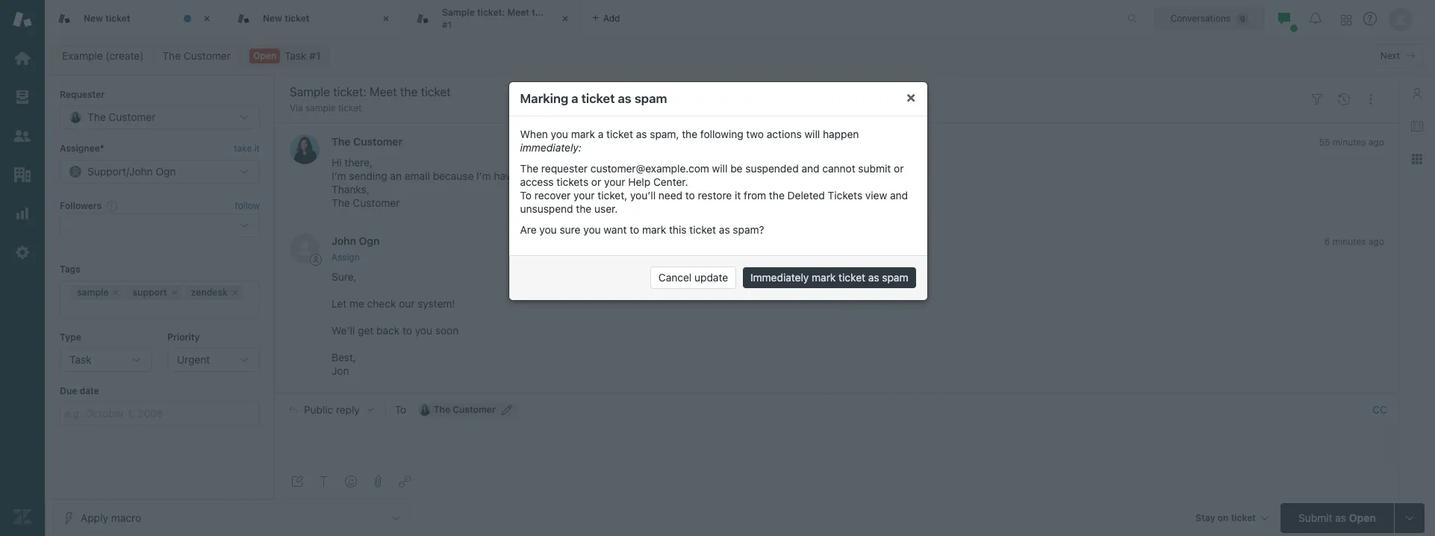 Task type: describe. For each thing, give the bounding box(es) containing it.
the inside secondary element
[[162, 49, 181, 62]]

mark inside when you mark a ticket as spam, the following two actions will happen immediately:
[[572, 128, 596, 140]]

conversations
[[1171, 12, 1231, 24]]

via
[[290, 102, 303, 114]]

spam for immediately mark ticket as spam
[[883, 271, 909, 284]]

let me check our system!
[[332, 297, 458, 310]]

customer inside the hi there, i'm sending an email because i'm having a problem setting up your new product. can you help me troubleshoot? thanks, the customer
[[353, 197, 400, 209]]

spam?
[[734, 223, 765, 236]]

× link
[[907, 88, 917, 105]]

customer context image
[[1412, 87, 1424, 99]]

ticket inside button
[[839, 271, 866, 284]]

2 close image from the left
[[379, 11, 394, 26]]

you right are
[[540, 223, 557, 236]]

organizations image
[[13, 165, 32, 185]]

happen
[[824, 128, 860, 140]]

ticket inside the sample ticket: meet the ticket #1
[[549, 7, 574, 18]]

the inside when you mark a ticket as spam, the following two actions will happen immediately:
[[683, 128, 698, 140]]

type
[[60, 331, 81, 343]]

center.
[[654, 176, 689, 188]]

thanks,
[[332, 183, 370, 196]]

tab containing sample ticket: meet the ticket
[[403, 0, 583, 37]]

user.
[[595, 202, 619, 215]]

an
[[390, 170, 402, 183]]

customer@example.com
[[591, 162, 710, 175]]

follow button
[[235, 199, 260, 213]]

need
[[659, 189, 683, 202]]

2 i'm from the left
[[477, 170, 491, 183]]

will inside when you mark a ticket as spam, the following two actions will happen immediately:
[[805, 128, 821, 140]]

take
[[234, 143, 252, 154]]

recover
[[535, 189, 571, 202]]

customer@example.com image
[[419, 404, 431, 416]]

2 avatar image from the top
[[290, 234, 320, 264]]

task
[[69, 353, 92, 366]]

new
[[655, 170, 675, 183]]

1 new from the left
[[84, 13, 103, 24]]

#1
[[442, 19, 452, 30]]

2 new from the left
[[263, 13, 282, 24]]

Subject field
[[287, 83, 1301, 101]]

add link (cmd k) image
[[399, 476, 411, 488]]

ticket up (create)
[[105, 13, 130, 24]]

you inside when you mark a ticket as spam, the following two actions will happen immediately:
[[551, 128, 569, 140]]

date
[[80, 385, 99, 397]]

setting
[[580, 170, 613, 183]]

from
[[745, 189, 767, 202]]

a inside when you mark a ticket as spam, the following two actions will happen immediately:
[[599, 128, 604, 140]]

spam for marking a ticket as spam
[[635, 91, 668, 106]]

urgent button
[[167, 348, 260, 372]]

follow
[[235, 200, 260, 211]]

insert emojis image
[[345, 476, 357, 488]]

submit
[[1299, 511, 1333, 524]]

restore
[[699, 189, 733, 202]]

1 horizontal spatial open
[[1350, 511, 1377, 524]]

are you sure you want to mark this ticket as spam?
[[521, 223, 765, 236]]

×
[[907, 88, 917, 105]]

minutes for hi there, i'm sending an email because i'm having a problem setting up your new product. can you help me troubleshoot? thanks, the customer
[[1333, 137, 1367, 148]]

get help image
[[1364, 12, 1378, 25]]

zendesk support image
[[13, 10, 32, 29]]

cc button
[[1373, 403, 1388, 417]]

6
[[1325, 236, 1331, 248]]

sample
[[442, 7, 475, 18]]

it inside the requester customer@example.com will be suspended and cannot submit or access tickets or your help center. to recover your ticket, you'll need to restore it from the deleted tickets view and unsuspend the user.
[[736, 189, 742, 202]]

can
[[722, 170, 741, 183]]

55
[[1320, 137, 1331, 148]]

to inside the requester customer@example.com will be suspended and cannot submit or access tickets or your help center. to recover your ticket, you'll need to restore it from the deleted tickets view and unsuspend the user.
[[686, 189, 696, 202]]

hi there, i'm sending an email because i'm having a problem setting up your new product. can you help me troubleshoot? thanks, the customer
[[332, 156, 872, 209]]

assign
[[332, 252, 360, 263]]

(create)
[[106, 49, 144, 62]]

55 minutes ago text field
[[1320, 137, 1385, 148]]

want
[[604, 223, 628, 236]]

get started image
[[13, 49, 32, 68]]

meet
[[508, 7, 530, 18]]

access
[[521, 176, 554, 188]]

you inside the hi there, i'm sending an email because i'm having a problem setting up your new product. can you help me troubleshoot? thanks, the customer
[[743, 170, 761, 183]]

marking
[[521, 91, 569, 106]]

marking a ticket as spam
[[521, 91, 668, 106]]

jon
[[332, 364, 349, 377]]

customers image
[[13, 126, 32, 146]]

tabs tab list
[[45, 0, 1112, 37]]

get
[[358, 324, 374, 337]]

cancel update
[[659, 271, 729, 284]]

the down 'help'
[[770, 189, 785, 202]]

two
[[747, 128, 765, 140]]

the customer inside secondary element
[[162, 49, 231, 62]]

the requester customer@example.com will be suspended and cannot submit or access tickets or your help center. to recover your ticket, you'll need to restore it from the deleted tickets view and unsuspend the user.
[[521, 162, 909, 215]]

draft mode image
[[291, 476, 303, 488]]

requester
[[542, 162, 588, 175]]

sure
[[560, 223, 581, 236]]

help
[[629, 176, 651, 188]]

55 minutes ago
[[1320, 137, 1385, 148]]

cannot
[[823, 162, 856, 175]]

customer inside secondary element
[[184, 49, 231, 62]]

open link
[[240, 46, 331, 66]]

sample ticket: meet the ticket #1
[[442, 7, 574, 30]]

the customer link inside secondary element
[[153, 46, 240, 66]]

our
[[399, 297, 415, 310]]

example
[[62, 49, 103, 62]]

ticket right this
[[690, 223, 717, 236]]

1 new ticket tab from the left
[[45, 0, 224, 37]]

following
[[701, 128, 744, 140]]

1 vertical spatial mark
[[643, 223, 667, 236]]

the inside the hi there, i'm sending an email because i'm having a problem setting up your new product. can you help me troubleshoot? thanks, the customer
[[332, 197, 350, 209]]

zendesk products image
[[1342, 15, 1352, 25]]

actions
[[767, 128, 803, 140]]

assignee*
[[60, 143, 104, 154]]

as inside when you mark a ticket as spam, the following two actions will happen immediately:
[[637, 128, 648, 140]]

due
[[60, 385, 77, 397]]

ticket right 'marking'
[[582, 91, 616, 106]]

product.
[[678, 170, 719, 183]]

as inside "immediately mark ticket as spam" button
[[869, 271, 880, 284]]

conversationlabel log
[[275, 123, 1400, 394]]

ticket,
[[598, 189, 628, 202]]

priority
[[167, 331, 200, 343]]

email
[[405, 170, 430, 183]]

due date
[[60, 385, 99, 397]]

the left user.
[[577, 202, 592, 215]]

ticket up open link
[[285, 13, 310, 24]]

1 avatar image from the top
[[290, 135, 320, 165]]

reporting image
[[13, 204, 32, 223]]

task button
[[60, 348, 152, 372]]

because
[[433, 170, 474, 183]]

troubleshoot?
[[805, 170, 872, 183]]

6 minutes ago
[[1325, 236, 1385, 248]]

via sample ticket
[[290, 102, 362, 114]]

soon
[[435, 324, 459, 337]]



Task type: vqa. For each thing, say whether or not it's contained in the screenshot.
the left merge
no



Task type: locate. For each thing, give the bounding box(es) containing it.
a down marking a ticket as spam
[[599, 128, 604, 140]]

the customer link
[[153, 46, 240, 66], [332, 136, 403, 148]]

1 horizontal spatial and
[[891, 189, 909, 202]]

ticket up up at top left
[[607, 128, 634, 140]]

let
[[332, 297, 347, 310]]

me inside the hi there, i'm sending an email because i'm having a problem setting up your new product. can you help me troubleshoot? thanks, the customer
[[787, 170, 802, 183]]

it left from
[[736, 189, 742, 202]]

0 horizontal spatial new ticket
[[84, 13, 130, 24]]

2 vertical spatial the customer
[[434, 404, 496, 415]]

cancel update button
[[651, 267, 737, 289]]

will right actions
[[805, 128, 821, 140]]

conversations button
[[1155, 6, 1266, 30]]

0 vertical spatial avatar image
[[290, 135, 320, 165]]

6 minutes ago text field
[[1325, 236, 1385, 248]]

1 vertical spatial ago
[[1369, 236, 1385, 248]]

close image
[[199, 11, 214, 26], [379, 11, 394, 26]]

0 vertical spatial ago
[[1369, 137, 1385, 148]]

will left be
[[713, 162, 728, 175]]

ticket right meet on the top left of page
[[549, 7, 574, 18]]

the up access
[[521, 162, 539, 175]]

are
[[521, 223, 537, 236]]

will inside the requester customer@example.com will be suspended and cannot submit or access tickets or your help center. to recover your ticket, you'll need to restore it from the deleted tickets view and unsuspend the user.
[[713, 162, 728, 175]]

zendesk image
[[13, 507, 32, 527]]

1 close image from the left
[[199, 11, 214, 26]]

i'm left the having
[[477, 170, 491, 183]]

1 horizontal spatial new ticket
[[263, 13, 310, 24]]

add attachment image
[[372, 476, 384, 488]]

be
[[731, 162, 743, 175]]

0 horizontal spatial will
[[713, 162, 728, 175]]

1 horizontal spatial a
[[572, 91, 579, 106]]

the customer link right (create)
[[153, 46, 240, 66]]

1 horizontal spatial close image
[[379, 11, 394, 26]]

tickets
[[829, 189, 863, 202]]

new ticket up example (create)
[[84, 13, 130, 24]]

2 horizontal spatial your
[[631, 170, 652, 183]]

immediately
[[751, 271, 810, 284]]

example (create)
[[62, 49, 144, 62]]

1 horizontal spatial the customer
[[332, 136, 403, 148]]

2 ago from the top
[[1369, 236, 1385, 248]]

mark
[[572, 128, 596, 140], [643, 223, 667, 236], [813, 271, 837, 284]]

there,
[[345, 156, 373, 169]]

0 vertical spatial it
[[254, 143, 260, 154]]

admin image
[[13, 243, 32, 262]]

1 vertical spatial a
[[599, 128, 604, 140]]

a inside the hi there, i'm sending an email because i'm having a problem setting up your new product. can you help me troubleshoot? thanks, the customer
[[529, 170, 534, 183]]

ago for best,
[[1369, 236, 1385, 248]]

the up hi
[[332, 136, 351, 148]]

0 vertical spatial open
[[253, 50, 277, 61]]

the customer link up there,
[[332, 136, 403, 148]]

mark inside button
[[813, 271, 837, 284]]

ticket inside when you mark a ticket as spam, the following two actions will happen immediately:
[[607, 128, 634, 140]]

take it button
[[234, 141, 260, 157]]

1 horizontal spatial to
[[521, 189, 532, 202]]

0 horizontal spatial new
[[84, 13, 103, 24]]

spam inside button
[[883, 271, 909, 284]]

ago right the 55
[[1369, 137, 1385, 148]]

you right 'sure'
[[584, 223, 602, 236]]

new up example (create)
[[84, 13, 103, 24]]

secondary element
[[45, 41, 1436, 71]]

ticket right the immediately on the bottom right
[[839, 271, 866, 284]]

and right view
[[891, 189, 909, 202]]

minutes
[[1333, 137, 1367, 148], [1333, 236, 1367, 248]]

1 horizontal spatial the customer link
[[332, 136, 403, 148]]

the
[[162, 49, 181, 62], [332, 136, 351, 148], [521, 162, 539, 175], [332, 197, 350, 209], [434, 404, 451, 415]]

up
[[616, 170, 628, 183]]

urgent
[[177, 353, 210, 366]]

0 horizontal spatial spam
[[635, 91, 668, 106]]

1 vertical spatial avatar image
[[290, 234, 320, 264]]

0 horizontal spatial it
[[254, 143, 260, 154]]

customer
[[184, 49, 231, 62], [353, 136, 403, 148], [353, 197, 400, 209], [453, 404, 496, 415]]

open inside secondary element
[[253, 50, 277, 61]]

0 vertical spatial will
[[805, 128, 821, 140]]

1 vertical spatial will
[[713, 162, 728, 175]]

0 vertical spatial to
[[521, 189, 532, 202]]

and up deleted
[[802, 162, 820, 175]]

having
[[494, 170, 526, 183]]

you left soon
[[415, 324, 433, 337]]

your
[[631, 170, 652, 183], [605, 176, 626, 188], [574, 189, 596, 202]]

check
[[367, 297, 396, 310]]

to right want
[[630, 223, 640, 236]]

new ticket up open link
[[263, 13, 310, 24]]

0 horizontal spatial i'm
[[332, 170, 346, 183]]

1 horizontal spatial will
[[805, 128, 821, 140]]

views image
[[13, 87, 32, 107]]

2 horizontal spatial the customer
[[434, 404, 496, 415]]

sending
[[349, 170, 387, 183]]

the customer right customer@example.com image
[[434, 404, 496, 415]]

1 horizontal spatial new
[[263, 13, 282, 24]]

to down access
[[521, 189, 532, 202]]

0 horizontal spatial me
[[350, 297, 365, 310]]

0 horizontal spatial open
[[253, 50, 277, 61]]

1 vertical spatial spam
[[883, 271, 909, 284]]

sample
[[306, 102, 336, 114]]

1 ago from the top
[[1369, 137, 1385, 148]]

1 horizontal spatial i'm
[[477, 170, 491, 183]]

the down thanks,
[[332, 197, 350, 209]]

the customer right (create)
[[162, 49, 231, 62]]

to inside conversationlabel log
[[403, 324, 412, 337]]

minutes right "6"
[[1333, 236, 1367, 248]]

0 vertical spatial a
[[572, 91, 579, 106]]

example (create) button
[[52, 46, 153, 66]]

the right meet on the top left of page
[[532, 7, 546, 18]]

when
[[521, 128, 549, 140]]

you'll
[[631, 189, 656, 202]]

2 new ticket tab from the left
[[224, 0, 403, 37]]

0 horizontal spatial to
[[403, 324, 412, 337]]

it inside button
[[254, 143, 260, 154]]

your inside the hi there, i'm sending an email because i'm having a problem setting up your new product. can you help me troubleshoot? thanks, the customer
[[631, 170, 652, 183]]

0 vertical spatial or
[[895, 162, 905, 175]]

i'm down hi
[[332, 170, 346, 183]]

you up immediately:
[[551, 128, 569, 140]]

1 vertical spatial it
[[736, 189, 742, 202]]

tickets
[[557, 176, 589, 188]]

me right 'help'
[[787, 170, 802, 183]]

john ogn link
[[332, 235, 380, 248]]

the inside the requester customer@example.com will be suspended and cannot submit or access tickets or your help center. to recover your ticket, you'll need to restore it from the deleted tickets view and unsuspend the user.
[[521, 162, 539, 175]]

0 vertical spatial to
[[686, 189, 696, 202]]

the customer
[[162, 49, 231, 62], [332, 136, 403, 148], [434, 404, 496, 415]]

1 horizontal spatial me
[[787, 170, 802, 183]]

your for new
[[631, 170, 652, 183]]

immediately:
[[521, 141, 582, 154]]

you
[[551, 128, 569, 140], [743, 170, 761, 183], [540, 223, 557, 236], [584, 223, 602, 236], [415, 324, 433, 337]]

format text image
[[318, 476, 330, 488]]

you right be
[[743, 170, 761, 183]]

to right need on the top
[[686, 189, 696, 202]]

view
[[866, 189, 888, 202]]

2 new ticket from the left
[[263, 13, 310, 24]]

1 vertical spatial the customer
[[332, 136, 403, 148]]

immediately mark ticket as spam
[[751, 271, 909, 284]]

events image
[[1339, 93, 1351, 105]]

the customer inside conversationlabel log
[[332, 136, 403, 148]]

problem
[[537, 170, 577, 183]]

2 horizontal spatial a
[[599, 128, 604, 140]]

best,
[[332, 351, 356, 364]]

immediately mark ticket as spam button
[[744, 267, 917, 288]]

1 horizontal spatial your
[[605, 176, 626, 188]]

0 horizontal spatial close image
[[199, 11, 214, 26]]

assign button
[[332, 251, 360, 264]]

0 horizontal spatial or
[[592, 176, 602, 188]]

spam
[[635, 91, 668, 106], [883, 271, 909, 284]]

1 vertical spatial me
[[350, 297, 365, 310]]

1 i'm from the left
[[332, 170, 346, 183]]

close image
[[558, 11, 573, 26]]

cancel
[[659, 271, 692, 284]]

to inside the requester customer@example.com will be suspended and cannot submit or access tickets or your help center. to recover your ticket, you'll need to restore it from the deleted tickets view and unsuspend the user.
[[521, 189, 532, 202]]

2 horizontal spatial to
[[686, 189, 696, 202]]

avatar image
[[290, 135, 320, 165], [290, 234, 320, 264]]

0 vertical spatial mark
[[572, 128, 596, 140]]

system!
[[418, 297, 455, 310]]

ticket right sample
[[338, 102, 362, 114]]

your for help
[[605, 176, 626, 188]]

open
[[253, 50, 277, 61], [1350, 511, 1377, 524]]

0 horizontal spatial the customer
[[162, 49, 231, 62]]

1 horizontal spatial it
[[736, 189, 742, 202]]

1 horizontal spatial mark
[[643, 223, 667, 236]]

to
[[521, 189, 532, 202], [395, 403, 407, 416]]

1 vertical spatial to
[[630, 223, 640, 236]]

1 vertical spatial minutes
[[1333, 236, 1367, 248]]

avatar image left hi
[[290, 135, 320, 165]]

it right take
[[254, 143, 260, 154]]

tags
[[60, 264, 81, 275]]

john
[[332, 235, 356, 248]]

as
[[619, 91, 632, 106], [637, 128, 648, 140], [720, 223, 731, 236], [869, 271, 880, 284], [1336, 511, 1347, 524]]

a right the having
[[529, 170, 534, 183]]

minutes right the 55
[[1333, 137, 1367, 148]]

suspended
[[746, 162, 800, 175]]

new ticket for 1st new ticket tab from right
[[263, 13, 310, 24]]

update
[[695, 271, 729, 284]]

when you mark a ticket as spam, the following two actions will happen immediately:
[[521, 128, 860, 154]]

mark left this
[[643, 223, 667, 236]]

back
[[377, 324, 400, 337]]

next button
[[1372, 44, 1425, 68]]

ticket:
[[477, 7, 505, 18]]

Due date field
[[60, 402, 260, 426]]

help
[[764, 170, 784, 183]]

1 horizontal spatial or
[[895, 162, 905, 175]]

submit as open
[[1299, 511, 1377, 524]]

0 horizontal spatial and
[[802, 162, 820, 175]]

mark right the immediately on the bottom right
[[813, 271, 837, 284]]

we'll get back to you soon
[[332, 324, 459, 337]]

0 horizontal spatial a
[[529, 170, 534, 183]]

1 vertical spatial the customer link
[[332, 136, 403, 148]]

to left customer@example.com image
[[395, 403, 407, 416]]

cc
[[1373, 403, 1388, 416]]

knowledge image
[[1412, 120, 1424, 132]]

1 new ticket from the left
[[84, 13, 130, 24]]

to
[[686, 189, 696, 202], [630, 223, 640, 236], [403, 324, 412, 337]]

new ticket tab
[[45, 0, 224, 37], [224, 0, 403, 37]]

next
[[1381, 50, 1401, 61]]

me right let
[[350, 297, 365, 310]]

ticket
[[549, 7, 574, 18], [105, 13, 130, 24], [285, 13, 310, 24], [582, 91, 616, 106], [338, 102, 362, 114], [607, 128, 634, 140], [690, 223, 717, 236], [839, 271, 866, 284]]

1 horizontal spatial spam
[[883, 271, 909, 284]]

or right the submit
[[895, 162, 905, 175]]

the right customer@example.com image
[[434, 404, 451, 415]]

0 vertical spatial the customer link
[[153, 46, 240, 66]]

the customer up there,
[[332, 136, 403, 148]]

minutes for best,
[[1333, 236, 1367, 248]]

2 vertical spatial a
[[529, 170, 534, 183]]

0 horizontal spatial mark
[[572, 128, 596, 140]]

will
[[805, 128, 821, 140], [713, 162, 728, 175]]

best, jon
[[332, 351, 356, 377]]

new ticket tab up open link
[[224, 0, 403, 37]]

the right (create)
[[162, 49, 181, 62]]

your up ticket,
[[605, 176, 626, 188]]

new ticket tab up (create)
[[45, 0, 224, 37]]

avatar image left the john
[[290, 234, 320, 264]]

2 vertical spatial to
[[403, 324, 412, 337]]

1 vertical spatial and
[[891, 189, 909, 202]]

edit user image
[[502, 405, 512, 415]]

apps image
[[1412, 153, 1424, 165]]

main element
[[0, 0, 45, 536]]

john ogn assign
[[332, 235, 380, 263]]

2 vertical spatial mark
[[813, 271, 837, 284]]

tab
[[403, 0, 583, 37]]

mark up immediately:
[[572, 128, 596, 140]]

the customer link inside conversationlabel log
[[332, 136, 403, 148]]

1 vertical spatial to
[[395, 403, 407, 416]]

spam,
[[651, 128, 680, 140]]

0 vertical spatial me
[[787, 170, 802, 183]]

ogn
[[359, 235, 380, 248]]

the inside the sample ticket: meet the ticket #1
[[532, 7, 546, 18]]

the right spam,
[[683, 128, 698, 140]]

1 minutes from the top
[[1333, 137, 1367, 148]]

0 vertical spatial minutes
[[1333, 137, 1367, 148]]

to right back
[[403, 324, 412, 337]]

1 vertical spatial or
[[592, 176, 602, 188]]

0 vertical spatial spam
[[635, 91, 668, 106]]

1 horizontal spatial to
[[630, 223, 640, 236]]

and
[[802, 162, 820, 175], [891, 189, 909, 202]]

ago right "6"
[[1369, 236, 1385, 248]]

your down 'tickets'
[[574, 189, 596, 202]]

0 vertical spatial and
[[802, 162, 820, 175]]

1 vertical spatial open
[[1350, 511, 1377, 524]]

new up open link
[[263, 13, 282, 24]]

your up you'll
[[631, 170, 652, 183]]

0 horizontal spatial the customer link
[[153, 46, 240, 66]]

a right 'marking'
[[572, 91, 579, 106]]

2 minutes from the top
[[1333, 236, 1367, 248]]

unsuspend
[[521, 202, 574, 215]]

2 horizontal spatial mark
[[813, 271, 837, 284]]

ago for hi there, i'm sending an email because i'm having a problem setting up your new product. can you help me troubleshoot? thanks, the customer
[[1369, 137, 1385, 148]]

0 horizontal spatial to
[[395, 403, 407, 416]]

sure,
[[332, 270, 360, 283]]

0 horizontal spatial your
[[574, 189, 596, 202]]

0 vertical spatial the customer
[[162, 49, 231, 62]]

new ticket for 2nd new ticket tab from right
[[84, 13, 130, 24]]

or up ticket,
[[592, 176, 602, 188]]



